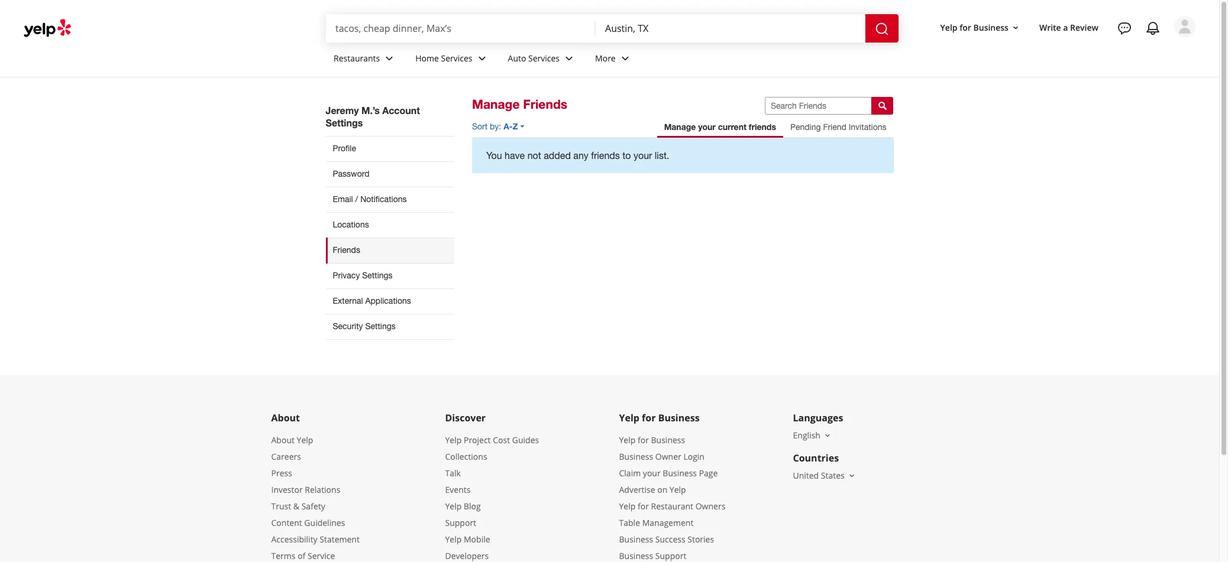 Task type: locate. For each thing, give the bounding box(es) containing it.
16 chevron down v2 image
[[1011, 23, 1021, 32], [847, 471, 857, 481]]

1 vertical spatial 16 chevron down v2 image
[[847, 471, 857, 481]]

2 none field from the left
[[605, 22, 856, 35]]

0 vertical spatial friends
[[523, 97, 567, 112]]

0 vertical spatial support
[[445, 518, 476, 529]]

friends
[[749, 122, 776, 132], [591, 150, 620, 161]]

0 horizontal spatial none field
[[336, 22, 586, 35]]

1 vertical spatial support
[[656, 551, 687, 562]]

statement
[[320, 534, 360, 546]]

services
[[441, 52, 473, 64], [528, 52, 560, 64]]

messages image
[[1118, 21, 1132, 36]]

privacy settings link
[[326, 263, 454, 289]]

a
[[1064, 22, 1068, 33]]

support down the success at the right bottom of the page
[[656, 551, 687, 562]]

jeremy
[[326, 105, 359, 116]]

of
[[298, 551, 306, 562]]

0 vertical spatial about
[[271, 412, 300, 425]]

1 vertical spatial settings
[[362, 271, 393, 280]]

none field up business categories element
[[605, 22, 856, 35]]

2 vertical spatial settings
[[365, 322, 396, 331]]

friends left the to
[[591, 150, 620, 161]]

1 horizontal spatial 16 chevron down v2 image
[[1011, 23, 1021, 32]]

0 horizontal spatial manage
[[472, 97, 520, 112]]

Near text field
[[605, 22, 856, 35]]

24 chevron down v2 image left auto on the left of the page
[[475, 51, 489, 65]]

about for about
[[271, 412, 300, 425]]

0 horizontal spatial 16 chevron down v2 image
[[847, 471, 857, 481]]

events
[[445, 485, 471, 496]]

your right the to
[[634, 150, 652, 161]]

profile link
[[326, 136, 454, 162]]

login
[[684, 451, 705, 463]]

manage
[[472, 97, 520, 112], [664, 122, 696, 132]]

None field
[[336, 22, 586, 35], [605, 22, 856, 35]]

write a review
[[1040, 22, 1099, 33]]

your inside "yelp for business business owner login claim your business page advertise on yelp yelp for restaurant owners table management business success stories business support"
[[643, 468, 661, 479]]

16 chevron down v2 image left write
[[1011, 23, 1021, 32]]

1 horizontal spatial friends
[[523, 97, 567, 112]]

investor relations link
[[271, 485, 340, 496]]

24 chevron down v2 image inside auto services link
[[562, 51, 576, 65]]

1 24 chevron down v2 image from the left
[[382, 51, 397, 65]]

accessibility statement link
[[271, 534, 360, 546]]

2 24 chevron down v2 image from the left
[[475, 51, 489, 65]]

0 vertical spatial your
[[698, 122, 716, 132]]

2 services from the left
[[528, 52, 560, 64]]

manage up list.
[[664, 122, 696, 132]]

page
[[699, 468, 718, 479]]

0 vertical spatial yelp for business
[[941, 22, 1009, 33]]

business
[[974, 22, 1009, 33], [658, 412, 700, 425], [651, 435, 685, 446], [619, 451, 653, 463], [663, 468, 697, 479], [619, 534, 653, 546], [619, 551, 653, 562]]

friends up privacy at left top
[[333, 246, 360, 255]]

0 horizontal spatial 24 chevron down v2 image
[[382, 51, 397, 65]]

24 chevron down v2 image right restaurants
[[382, 51, 397, 65]]

table
[[619, 518, 640, 529]]

24 chevron down v2 image inside restaurants link
[[382, 51, 397, 65]]

friends down auto services link
[[523, 97, 567, 112]]

manage your current friends tab list
[[657, 117, 894, 138]]

2 about from the top
[[271, 435, 295, 446]]

press link
[[271, 468, 292, 479]]

service
[[308, 551, 335, 562]]

1 services from the left
[[441, 52, 473, 64]]

about for about yelp careers press investor relations trust & safety content guidelines accessibility statement terms of service
[[271, 435, 295, 446]]

manage inside tab list
[[664, 122, 696, 132]]

owners
[[696, 501, 726, 512]]

states
[[821, 470, 845, 482]]

jeremy m. image
[[1175, 16, 1196, 37]]

m.'s
[[362, 105, 380, 116]]

your up the advertise on yelp link
[[643, 468, 661, 479]]

mobile
[[464, 534, 490, 546]]

16 chevron down v2 image
[[823, 431, 833, 441]]

z
[[513, 121, 518, 131]]

16 chevron down v2 image inside yelp for business button
[[1011, 23, 1021, 32]]

locations
[[333, 220, 369, 230]]

24 chevron down v2 image right auto services
[[562, 51, 576, 65]]

none field up home services link
[[336, 22, 586, 35]]

press
[[271, 468, 292, 479]]

24 chevron down v2 image inside home services link
[[475, 51, 489, 65]]

1 horizontal spatial manage
[[664, 122, 696, 132]]

restaurant
[[651, 501, 694, 512]]

events link
[[445, 485, 471, 496]]

yelp blog link
[[445, 501, 481, 512]]

16 chevron down v2 image for united states
[[847, 471, 857, 481]]

your left current
[[698, 122, 716, 132]]

about up about yelp link
[[271, 412, 300, 425]]

yelp project cost guides collections talk events yelp blog support yelp mobile developers
[[445, 435, 539, 562]]

cost
[[493, 435, 510, 446]]

privacy settings
[[333, 271, 393, 280]]

united
[[793, 470, 819, 482]]

0 vertical spatial 16 chevron down v2 image
[[1011, 23, 1021, 32]]

settings down the jeremy in the top left of the page
[[326, 117, 363, 128]]

countries
[[793, 452, 839, 465]]

0 vertical spatial settings
[[326, 117, 363, 128]]

settings up external applications
[[362, 271, 393, 280]]

1 horizontal spatial yelp for business
[[941, 22, 1009, 33]]

more
[[595, 52, 616, 64]]

owner
[[656, 451, 682, 463]]

1 horizontal spatial friends
[[749, 122, 776, 132]]

2 horizontal spatial 24 chevron down v2 image
[[562, 51, 576, 65]]

developers link
[[445, 551, 489, 562]]

your inside tab list
[[698, 122, 716, 132]]

yelp for restaurant owners link
[[619, 501, 726, 512]]

1 horizontal spatial 24 chevron down v2 image
[[475, 51, 489, 65]]

3 24 chevron down v2 image from the left
[[562, 51, 576, 65]]

about yelp link
[[271, 435, 313, 446]]

pending friend invitations
[[790, 122, 887, 132]]

services for auto services
[[528, 52, 560, 64]]

manage your current friends link
[[657, 117, 783, 138]]

auto services link
[[499, 43, 586, 77]]

manage up sort by: a-z at the top of the page
[[472, 97, 520, 112]]

support
[[445, 518, 476, 529], [656, 551, 687, 562]]

friends inside tab list
[[749, 122, 776, 132]]

friends
[[523, 97, 567, 112], [333, 246, 360, 255]]

your
[[698, 122, 716, 132], [634, 150, 652, 161], [643, 468, 661, 479]]

list.
[[655, 150, 669, 161]]

email
[[333, 195, 353, 204]]

yelp for business
[[941, 22, 1009, 33], [619, 412, 700, 425]]

1 vertical spatial about
[[271, 435, 295, 446]]

0 horizontal spatial support
[[445, 518, 476, 529]]

settings for privacy
[[362, 271, 393, 280]]

restaurants link
[[324, 43, 406, 77]]

1 vertical spatial yelp for business
[[619, 412, 700, 425]]

1 vertical spatial friends
[[333, 246, 360, 255]]

claim your business page link
[[619, 468, 718, 479]]

1 none field from the left
[[336, 22, 586, 35]]

about up careers link
[[271, 435, 295, 446]]

yelp inside yelp for business button
[[941, 22, 958, 33]]

advertise on yelp link
[[619, 485, 686, 496]]

friends link
[[326, 238, 454, 263]]

review
[[1070, 22, 1099, 33]]

added
[[544, 150, 571, 161]]

about yelp careers press investor relations trust & safety content guidelines accessibility statement terms of service
[[271, 435, 360, 562]]

16 chevron down v2 image inside united states dropdown button
[[847, 471, 857, 481]]

about
[[271, 412, 300, 425], [271, 435, 295, 446]]

24 chevron down v2 image for restaurants
[[382, 51, 397, 65]]

pending
[[790, 122, 821, 132]]

1 vertical spatial manage
[[664, 122, 696, 132]]

united states
[[793, 470, 845, 482]]

2 vertical spatial your
[[643, 468, 661, 479]]

password link
[[326, 162, 454, 187]]

0 vertical spatial manage
[[472, 97, 520, 112]]

1 horizontal spatial services
[[528, 52, 560, 64]]

0 horizontal spatial friends
[[333, 246, 360, 255]]

services right auto on the left of the page
[[528, 52, 560, 64]]

services right home
[[441, 52, 473, 64]]

external applications link
[[326, 289, 454, 314]]

notifications
[[360, 195, 407, 204]]

1 horizontal spatial none field
[[605, 22, 856, 35]]

24 chevron down v2 image
[[382, 51, 397, 65], [475, 51, 489, 65], [562, 51, 576, 65]]

1 horizontal spatial support
[[656, 551, 687, 562]]

0 horizontal spatial services
[[441, 52, 473, 64]]

0 vertical spatial friends
[[749, 122, 776, 132]]

0 horizontal spatial friends
[[591, 150, 620, 161]]

about inside about yelp careers press investor relations trust & safety content guidelines accessibility statement terms of service
[[271, 435, 295, 446]]

None search field
[[326, 14, 901, 43]]

support down yelp blog link
[[445, 518, 476, 529]]

applications
[[365, 296, 411, 306]]

yelp
[[941, 22, 958, 33], [619, 412, 640, 425], [297, 435, 313, 446], [445, 435, 462, 446], [619, 435, 636, 446], [670, 485, 686, 496], [445, 501, 462, 512], [619, 501, 636, 512], [445, 534, 462, 546]]

friends right current
[[749, 122, 776, 132]]

1 vertical spatial your
[[634, 150, 652, 161]]

for inside yelp for business button
[[960, 22, 972, 33]]

16 chevron down v2 image right states
[[847, 471, 857, 481]]

1 about from the top
[[271, 412, 300, 425]]

restaurants
[[334, 52, 380, 64]]

settings down the applications
[[365, 322, 396, 331]]

business success stories link
[[619, 534, 714, 546]]

content guidelines link
[[271, 518, 345, 529]]



Task type: vqa. For each thing, say whether or not it's contained in the screenshot.
Success
yes



Task type: describe. For each thing, give the bounding box(es) containing it.
0 horizontal spatial yelp for business
[[619, 412, 700, 425]]

blog
[[464, 501, 481, 512]]

yelp mobile link
[[445, 534, 490, 546]]

business support link
[[619, 551, 687, 562]]

account
[[382, 105, 420, 116]]

profile
[[333, 144, 356, 153]]

stories
[[688, 534, 714, 546]]

yelp for business button
[[936, 17, 1025, 38]]

guides
[[512, 435, 539, 446]]

user actions element
[[931, 15, 1212, 88]]

jeremy m.'s account settings
[[326, 105, 420, 128]]

support inside "yelp for business business owner login claim your business page advertise on yelp yelp for restaurant owners table management business success stories business support"
[[656, 551, 687, 562]]

write
[[1040, 22, 1061, 33]]

1 vertical spatial friends
[[591, 150, 620, 161]]

write a review link
[[1035, 17, 1104, 38]]

home services
[[416, 52, 473, 64]]

Find text field
[[336, 22, 586, 35]]

success
[[656, 534, 686, 546]]

collections
[[445, 451, 487, 463]]

16 chevron down v2 image for yelp for business
[[1011, 23, 1021, 32]]

claim
[[619, 468, 641, 479]]

you have not added any friends to your list.
[[486, 150, 669, 161]]

have
[[505, 150, 525, 161]]

password
[[333, 169, 370, 179]]

not
[[528, 150, 541, 161]]

to
[[623, 150, 631, 161]]

manage for manage friends
[[472, 97, 520, 112]]

external
[[333, 296, 363, 306]]

support link
[[445, 518, 476, 529]]

business owner login link
[[619, 451, 705, 463]]

manage your current friends
[[664, 122, 776, 132]]

settings inside jeremy m.'s account settings
[[326, 117, 363, 128]]

sort
[[472, 122, 488, 131]]

invitations
[[849, 122, 887, 132]]

trust & safety link
[[271, 501, 325, 512]]

english
[[793, 430, 821, 441]]

24 chevron down v2 image
[[618, 51, 632, 65]]

discover
[[445, 412, 486, 425]]

terms of service link
[[271, 551, 335, 562]]

accessibility
[[271, 534, 318, 546]]

friends inside friends link
[[333, 246, 360, 255]]

yelp for business inside button
[[941, 22, 1009, 33]]

careers link
[[271, 451, 301, 463]]

Search Friends text field
[[765, 97, 872, 115]]

friend
[[823, 122, 847, 132]]

guidelines
[[304, 518, 345, 529]]

talk link
[[445, 468, 461, 479]]

auto
[[508, 52, 526, 64]]

content
[[271, 518, 302, 529]]

none field near
[[605, 22, 856, 35]]

locations link
[[326, 212, 454, 238]]

security settings
[[333, 322, 396, 331]]

24 chevron down v2 image for home services
[[475, 51, 489, 65]]

your for yelp for business business owner login claim your business page advertise on yelp yelp for restaurant owners table management business success stories business support
[[643, 468, 661, 479]]

current
[[718, 122, 747, 132]]

24 chevron down v2 image for auto services
[[562, 51, 576, 65]]

&
[[293, 501, 299, 512]]

management
[[642, 518, 694, 529]]

security settings link
[[326, 314, 454, 340]]

services for home services
[[441, 52, 473, 64]]

advertise
[[619, 485, 655, 496]]

collections link
[[445, 451, 487, 463]]

you
[[486, 150, 502, 161]]

search image
[[875, 22, 889, 36]]

yelp inside about yelp careers press investor relations trust & safety content guidelines accessibility statement terms of service
[[297, 435, 313, 446]]

united states button
[[793, 470, 857, 482]]

settings for security
[[365, 322, 396, 331]]

english button
[[793, 430, 833, 441]]

auto services
[[508, 52, 560, 64]]

project
[[464, 435, 491, 446]]

external applications
[[333, 296, 411, 306]]

none field find
[[336, 22, 586, 35]]

/
[[355, 195, 358, 204]]

home services link
[[406, 43, 499, 77]]

talk
[[445, 468, 461, 479]]

email / notifications link
[[326, 187, 454, 212]]

notifications image
[[1146, 21, 1160, 36]]

on
[[658, 485, 668, 496]]

yelp for business business owner login claim your business page advertise on yelp yelp for restaurant owners table management business success stories business support
[[619, 435, 726, 562]]

trust
[[271, 501, 291, 512]]

home
[[416, 52, 439, 64]]

business categories element
[[324, 43, 1196, 77]]

terms
[[271, 551, 296, 562]]

manage for manage your current friends
[[664, 122, 696, 132]]

manage friends
[[472, 97, 567, 112]]

developers
[[445, 551, 489, 562]]

any
[[574, 150, 589, 161]]

security
[[333, 322, 363, 331]]

privacy
[[333, 271, 360, 280]]

languages
[[793, 412, 843, 425]]

investor
[[271, 485, 303, 496]]

business inside button
[[974, 22, 1009, 33]]

table management link
[[619, 518, 694, 529]]

support inside yelp project cost guides collections talk events yelp blog support yelp mobile developers
[[445, 518, 476, 529]]

your for you have not added any friends to your list.
[[634, 150, 652, 161]]

sort by: a-z
[[472, 121, 518, 131]]

pending friend invitations link
[[783, 117, 894, 138]]



